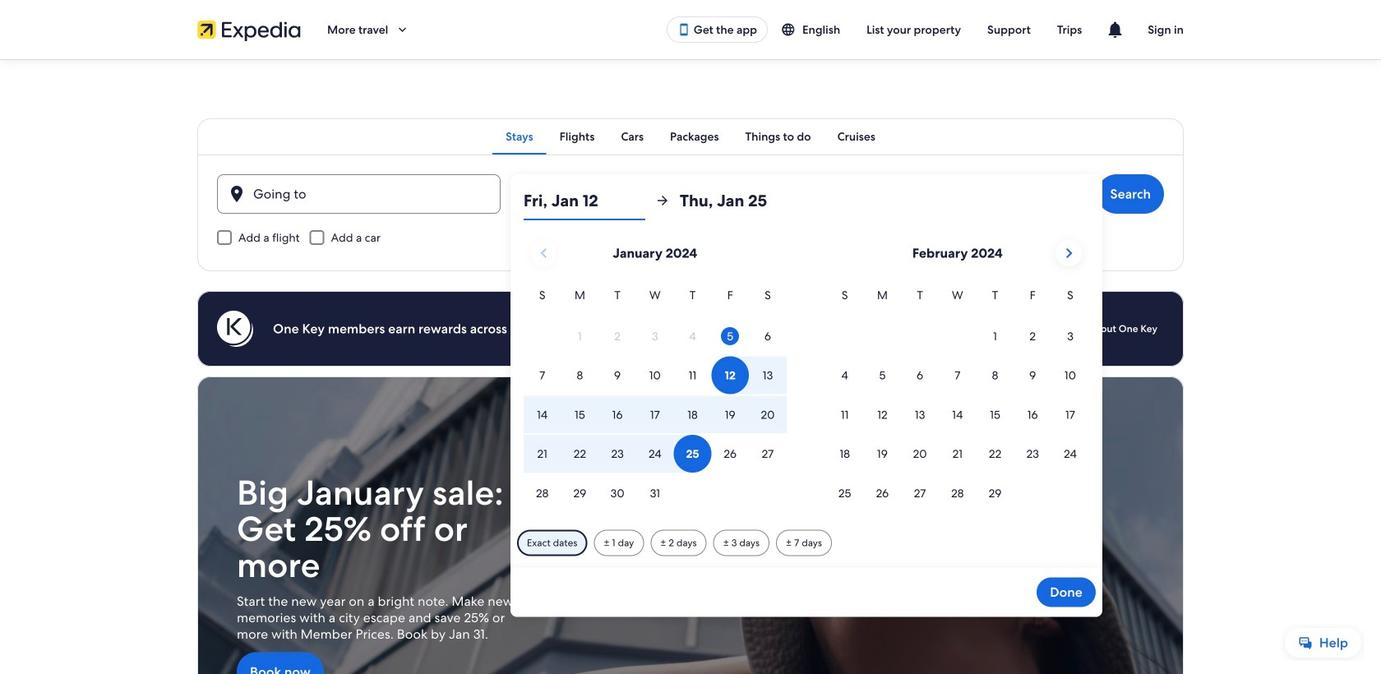 Task type: locate. For each thing, give the bounding box(es) containing it.
main content
[[0, 59, 1381, 674]]

communication center icon image
[[1105, 20, 1125, 39]]

application
[[524, 233, 1089, 514]]

directional image
[[655, 193, 670, 208]]

expedia logo image
[[197, 18, 301, 41]]

tab list
[[197, 118, 1184, 155]]

today element
[[721, 327, 739, 345]]

january 2024 element
[[524, 286, 787, 514]]

more travel image
[[395, 22, 410, 37]]



Task type: describe. For each thing, give the bounding box(es) containing it.
february 2024 element
[[826, 286, 1089, 514]]

small image
[[781, 22, 802, 37]]

travel sale activities deals image
[[197, 377, 1184, 674]]

previous month image
[[534, 243, 554, 263]]

next month image
[[1059, 243, 1079, 263]]

download the app button image
[[677, 23, 690, 36]]



Task type: vqa. For each thing, say whether or not it's contained in the screenshot.
See more articles icon
no



